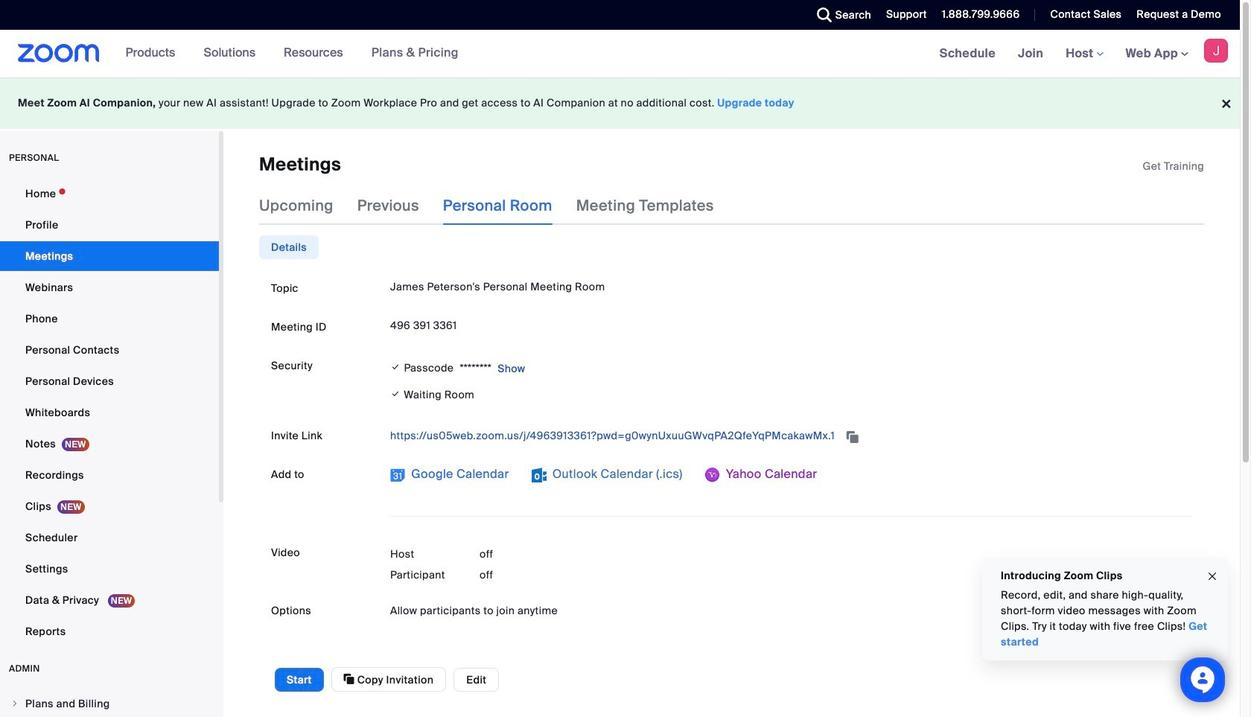 Task type: describe. For each thing, give the bounding box(es) containing it.
copy url image
[[845, 432, 860, 442]]

product information navigation
[[114, 30, 470, 77]]

close image
[[1207, 568, 1219, 585]]

add to yahoo calendar image
[[705, 468, 720, 483]]

profile picture image
[[1204, 39, 1228, 63]]

right image
[[10, 699, 19, 708]]

add to outlook calendar (.ics) image
[[531, 468, 546, 483]]

checked image
[[390, 387, 401, 403]]



Task type: locate. For each thing, give the bounding box(es) containing it.
tabs of meeting tab list
[[259, 187, 738, 225]]

tab list
[[259, 236, 319, 260]]

tab
[[259, 236, 319, 260]]

zoom logo image
[[18, 44, 100, 63]]

personal menu menu
[[0, 179, 219, 648]]

meetings navigation
[[929, 30, 1240, 78]]

footer
[[0, 77, 1240, 129]]

banner
[[0, 30, 1240, 78]]

checked image
[[390, 360, 401, 375]]

menu item
[[0, 690, 219, 717]]

copy image
[[344, 673, 355, 686]]

add to google calendar image
[[390, 468, 405, 483]]

application
[[1143, 159, 1204, 174]]



Task type: vqa. For each thing, say whether or not it's contained in the screenshot.
first Check Box icon from the bottom of the page
no



